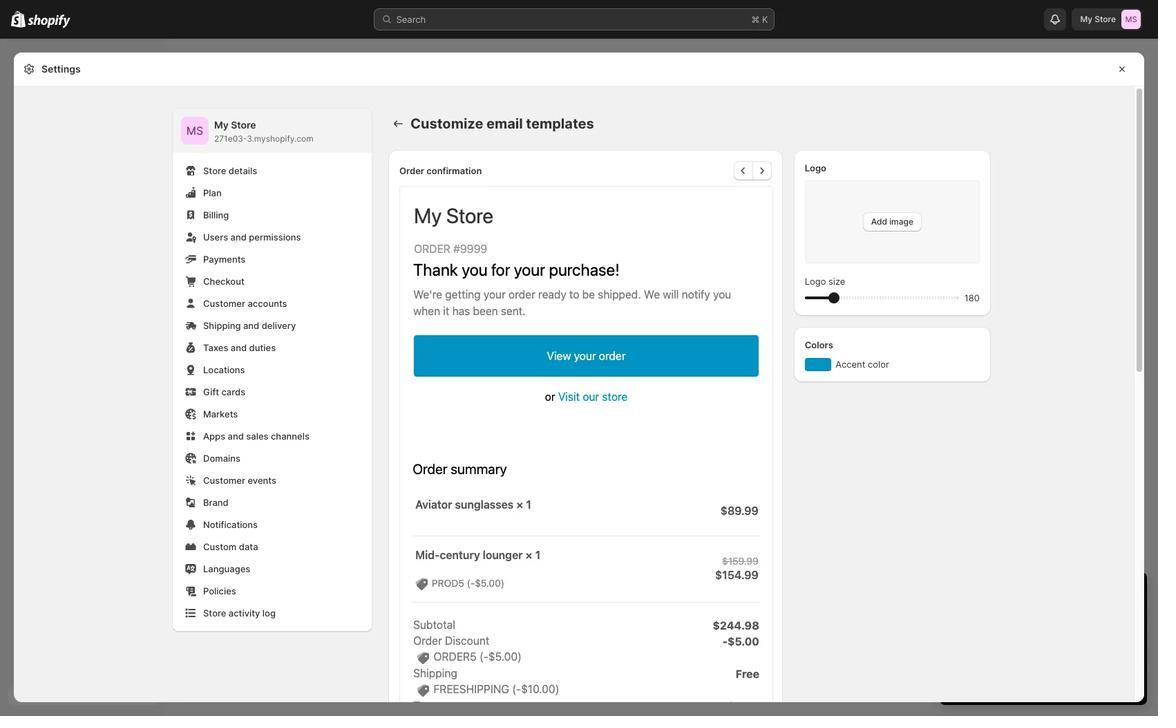 Task type: locate. For each thing, give the bounding box(es) containing it.
0 horizontal spatial shopify image
[[11, 11, 26, 28]]

search
[[396, 14, 426, 25]]

and right apps on the bottom left
[[228, 431, 244, 442]]

shopify image
[[11, 11, 26, 28], [28, 14, 71, 28]]

custom data link
[[181, 537, 364, 556]]

store
[[1095, 14, 1116, 24], [231, 119, 256, 131], [203, 165, 226, 176], [203, 608, 226, 619]]

cards
[[222, 386, 245, 397]]

and inside taxes and duties "link"
[[231, 342, 247, 353]]

logo for logo size
[[805, 276, 826, 287]]

store details link
[[181, 161, 364, 180]]

users
[[203, 232, 228, 243]]

customer down the checkout
[[203, 298, 245, 309]]

my inside my store 271e03-3.myshopify.com
[[214, 119, 229, 131]]

store up 271e03-
[[231, 119, 256, 131]]

1 horizontal spatial shopify image
[[28, 14, 71, 28]]

logo
[[805, 162, 827, 173], [805, 276, 826, 287]]

0 vertical spatial logo
[[805, 162, 827, 173]]

my
[[1081, 14, 1093, 24], [214, 119, 229, 131]]

store details
[[203, 165, 257, 176]]

1 vertical spatial customer
[[203, 475, 245, 486]]

1 vertical spatial logo
[[805, 276, 826, 287]]

settings
[[41, 63, 81, 75]]

locations link
[[181, 360, 364, 379]]

customer down domains
[[203, 475, 245, 486]]

and for delivery
[[243, 320, 259, 331]]

colors accent color
[[805, 339, 889, 370]]

and for sales
[[228, 431, 244, 442]]

and down customer accounts
[[243, 320, 259, 331]]

gift cards link
[[181, 382, 364, 402]]

dialog
[[1150, 53, 1158, 702]]

and for duties
[[231, 342, 247, 353]]

channels
[[271, 431, 310, 442]]

taxes and duties link
[[181, 338, 364, 357]]

log
[[263, 608, 276, 619]]

custom
[[203, 541, 237, 552]]

settings dialog
[[14, 53, 1145, 716]]

custom data
[[203, 541, 258, 552]]

3.myshopify.com
[[247, 133, 314, 144]]

payments
[[203, 254, 246, 265]]

customer events link
[[181, 471, 364, 490]]

and right users
[[231, 232, 247, 243]]

and for permissions
[[231, 232, 247, 243]]

0 horizontal spatial my
[[214, 119, 229, 131]]

and
[[231, 232, 247, 243], [243, 320, 259, 331], [231, 342, 247, 353], [228, 431, 244, 442]]

store left my store icon
[[1095, 14, 1116, 24]]

0 vertical spatial my
[[1081, 14, 1093, 24]]

taxes and duties
[[203, 342, 276, 353]]

customer
[[203, 298, 245, 309], [203, 475, 245, 486]]

customer accounts
[[203, 298, 287, 309]]

0 vertical spatial customer
[[203, 298, 245, 309]]

1 horizontal spatial my
[[1081, 14, 1093, 24]]

store activity log
[[203, 608, 276, 619]]

domains link
[[181, 449, 364, 468]]

my for my store
[[1081, 14, 1093, 24]]

my store 271e03-3.myshopify.com
[[214, 119, 314, 144]]

1 customer from the top
[[203, 298, 245, 309]]

my left my store icon
[[1081, 14, 1093, 24]]

brand
[[203, 497, 229, 508]]

plan link
[[181, 183, 364, 203]]

shipping and delivery link
[[181, 316, 364, 335]]

users and permissions link
[[181, 227, 364, 247]]

and inside apps and sales channels 'link'
[[228, 431, 244, 442]]

and inside shipping and delivery link
[[243, 320, 259, 331]]

users and permissions
[[203, 232, 301, 243]]

customer events
[[203, 475, 277, 486]]

and inside users and permissions link
[[231, 232, 247, 243]]

languages
[[203, 563, 250, 574]]

checkout link
[[181, 272, 364, 291]]

order
[[400, 165, 424, 176]]

1 logo from the top
[[805, 162, 827, 173]]

accent
[[836, 359, 866, 370]]

email
[[487, 115, 523, 132]]

add
[[871, 216, 887, 227]]

policies link
[[181, 581, 364, 601]]

1 vertical spatial my
[[214, 119, 229, 131]]

customer accounts link
[[181, 294, 364, 313]]

180
[[965, 292, 980, 303]]

policies
[[203, 585, 236, 597]]

2 customer from the top
[[203, 475, 245, 486]]

shipping
[[203, 320, 241, 331]]

activity
[[229, 608, 260, 619]]

my for my store 271e03-3.myshopify.com
[[214, 119, 229, 131]]

notifications
[[203, 519, 258, 530]]

markets link
[[181, 404, 364, 424]]

and right taxes
[[231, 342, 247, 353]]

2 logo from the top
[[805, 276, 826, 287]]

brand link
[[181, 493, 364, 512]]

store down policies
[[203, 608, 226, 619]]

my up 271e03-
[[214, 119, 229, 131]]

my store
[[1081, 14, 1116, 24]]

locations
[[203, 364, 245, 375]]



Task type: describe. For each thing, give the bounding box(es) containing it.
color
[[868, 359, 889, 370]]

image
[[890, 216, 914, 227]]

details
[[229, 165, 257, 176]]

taxes
[[203, 342, 228, 353]]

languages link
[[181, 559, 364, 579]]

order confirmation
[[400, 165, 482, 176]]

add image
[[871, 216, 914, 227]]

logo for logo
[[805, 162, 827, 173]]

checkout
[[203, 276, 245, 287]]

store activity log link
[[181, 603, 364, 623]]

duties
[[249, 342, 276, 353]]

permissions
[[249, 232, 301, 243]]

ms button
[[181, 117, 209, 144]]

templates
[[526, 115, 594, 132]]

notifications link
[[181, 515, 364, 534]]

accounts
[[248, 298, 287, 309]]

271e03-
[[214, 133, 247, 144]]

⌘ k
[[752, 14, 768, 25]]

gift
[[203, 386, 219, 397]]

add image button
[[863, 212, 922, 232]]

my store image
[[1122, 10, 1141, 29]]

domains
[[203, 453, 241, 464]]

apps and sales channels link
[[181, 426, 364, 446]]

⌘
[[752, 14, 760, 25]]

plan
[[203, 187, 222, 198]]

delivery
[[262, 320, 296, 331]]

billing
[[203, 209, 229, 220]]

shipping and delivery
[[203, 320, 296, 331]]

sales
[[246, 431, 269, 442]]

apps and sales channels
[[203, 431, 310, 442]]

confirmation
[[427, 165, 482, 176]]

payments link
[[181, 250, 364, 269]]

customer for customer events
[[203, 475, 245, 486]]

shop settings menu element
[[173, 109, 372, 631]]

size
[[829, 276, 846, 287]]

billing link
[[181, 205, 364, 225]]

customize email templates
[[411, 115, 594, 132]]

data
[[239, 541, 258, 552]]

customer for customer accounts
[[203, 298, 245, 309]]

markets
[[203, 409, 238, 420]]

customize
[[411, 115, 483, 132]]

my store image
[[181, 117, 209, 144]]

gift cards
[[203, 386, 245, 397]]

store inside my store 271e03-3.myshopify.com
[[231, 119, 256, 131]]

events
[[248, 475, 277, 486]]

apps
[[203, 431, 225, 442]]

colors
[[805, 339, 833, 350]]

3 days left in your trial element
[[940, 608, 1147, 705]]

store up plan
[[203, 165, 226, 176]]

logo size
[[805, 276, 846, 287]]

k
[[762, 14, 768, 25]]



Task type: vqa. For each thing, say whether or not it's contained in the screenshot.
Customer accounts "link"
yes



